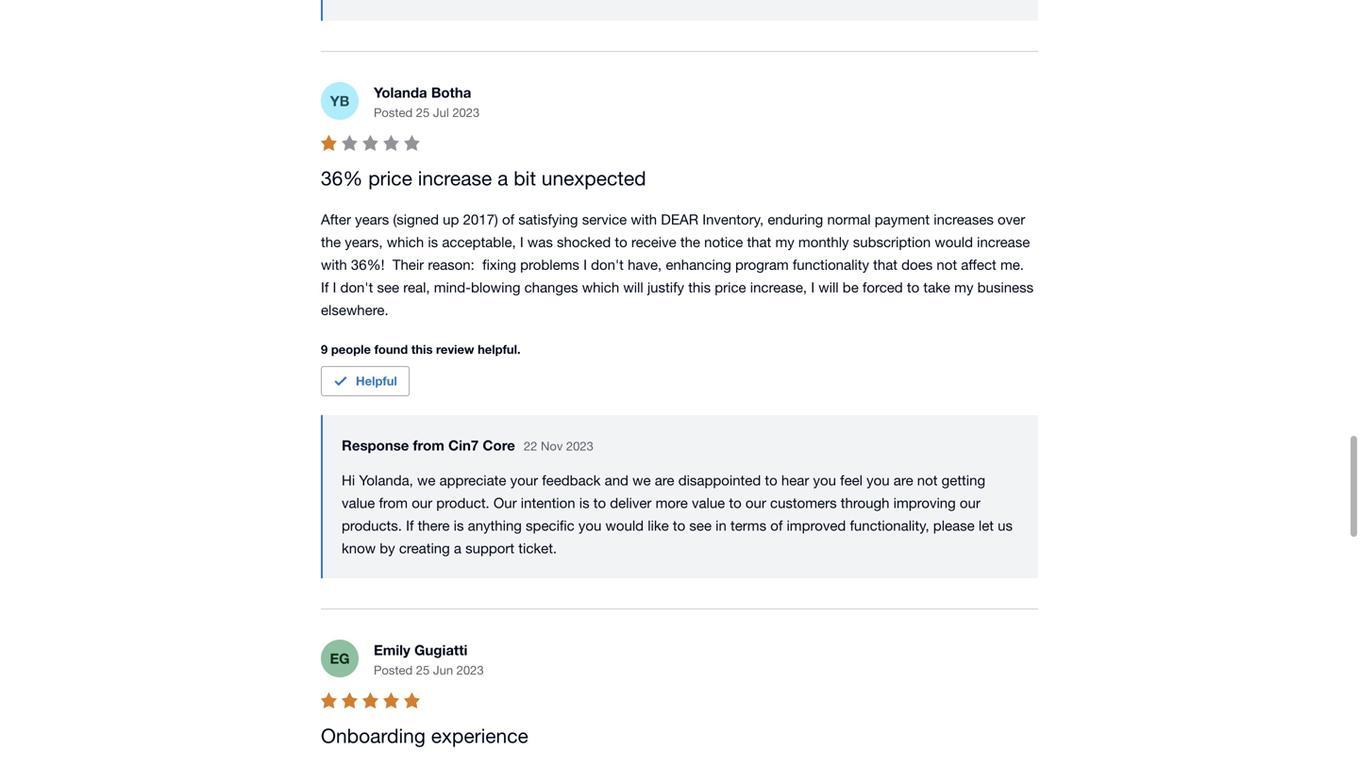 Task type: describe. For each thing, give the bounding box(es) containing it.
deliver
[[610, 494, 652, 511]]

response from cin7 core 22 nov 2023
[[342, 437, 594, 454]]

9
[[321, 342, 328, 357]]

22
[[524, 439, 538, 453]]

onboarding
[[321, 724, 426, 747]]

to down does
[[907, 279, 920, 295]]

i up elsewhere.
[[333, 279, 336, 295]]

2017)
[[463, 211, 498, 227]]

2 vertical spatial is
[[454, 517, 464, 534]]

(signed
[[393, 211, 439, 227]]

their
[[393, 256, 424, 273]]

product.
[[436, 494, 490, 511]]

please
[[933, 517, 975, 534]]

improving
[[894, 494, 956, 511]]

botha
[[431, 84, 471, 101]]

2 we from the left
[[633, 472, 651, 488]]

2023 inside response from cin7 core 22 nov 2023
[[566, 439, 594, 453]]

nov
[[541, 439, 563, 453]]

would inside hi yolanda, we appreciate your feedback and we are disappointed to hear you feel you are not getting value from our product. our intention is to deliver more value to our customers through improving our products. if there is anything specific you would like to see in terms of improved functionality, please let us know by creating a support ticket.
[[606, 517, 644, 534]]

if inside hi yolanda, we appreciate your feedback and we are disappointed to hear you feel you are not getting value from our product. our intention is to deliver more value to our customers through improving our products. if there is anything specific you would like to see in terms of improved functionality, please let us know by creating a support ticket.
[[406, 517, 414, 534]]

program
[[735, 256, 789, 273]]

this inside after years (signed up 2017) of satisfying service with dear inventory, enduring normal payment increases over the years, which is acceptable, i was shocked to receive the notice that my monthly subscription would increase with 36%!  their reason:  fixing problems i don't have, enhancing program functionality that does not affect me. if i don't see real, mind-blowing changes which will justify this price increase, i will be forced to take my business elsewhere.
[[688, 279, 711, 295]]

normal
[[827, 211, 871, 227]]

increases
[[934, 211, 994, 227]]

business
[[978, 279, 1034, 295]]

to down and
[[594, 494, 606, 511]]

1 we from the left
[[417, 472, 436, 488]]

jun
[[433, 663, 453, 678]]

2 horizontal spatial you
[[867, 472, 890, 488]]

functionality
[[793, 256, 869, 273]]

products.
[[342, 517, 402, 534]]

years
[[355, 211, 389, 227]]

functionality,
[[850, 517, 930, 534]]

elsewhere.
[[321, 301, 389, 318]]

onboarding experience
[[321, 724, 528, 747]]

0 horizontal spatial with
[[321, 256, 347, 273]]

appreciate
[[440, 472, 506, 488]]

notice
[[704, 233, 743, 250]]

getting
[[942, 472, 986, 488]]

3 our from the left
[[960, 494, 981, 511]]

1 are from the left
[[655, 472, 675, 488]]

i down functionality
[[811, 279, 815, 295]]

core
[[483, 437, 515, 454]]

changes
[[525, 279, 578, 295]]

like
[[648, 517, 669, 534]]

creating
[[399, 540, 450, 556]]

blowing
[[471, 279, 521, 295]]

helpful button
[[321, 366, 410, 396]]

satisfying
[[518, 211, 578, 227]]

let
[[979, 517, 994, 534]]

yolanda,
[[359, 472, 413, 488]]

1 horizontal spatial that
[[873, 256, 898, 273]]

our
[[494, 494, 517, 511]]

after
[[321, 211, 351, 227]]

0 horizontal spatial you
[[579, 517, 602, 534]]

does
[[902, 256, 933, 273]]

increase,
[[750, 279, 807, 295]]

1 horizontal spatial with
[[631, 211, 657, 227]]

to left the hear on the bottom right of the page
[[765, 472, 778, 488]]

problems
[[520, 256, 580, 273]]

price inside after years (signed up 2017) of satisfying service with dear inventory, enduring normal payment increases over the years, which is acceptable, i was shocked to receive the notice that my monthly subscription would increase with 36%!  their reason:  fixing problems i don't have, enhancing program functionality that does not affect me. if i don't see real, mind-blowing changes which will justify this price increase, i will be forced to take my business elsewhere.
[[715, 279, 746, 295]]

would inside after years (signed up 2017) of satisfying service with dear inventory, enduring normal payment increases over the years, which is acceptable, i was shocked to receive the notice that my monthly subscription would increase with 36%!  their reason:  fixing problems i don't have, enhancing program functionality that does not affect me. if i don't see real, mind-blowing changes which will justify this price increase, i will be forced to take my business elsewhere.
[[935, 233, 973, 250]]

gugiatti
[[414, 642, 468, 659]]

response
[[342, 437, 409, 454]]

i down shocked
[[584, 256, 587, 273]]

me.
[[1001, 256, 1024, 273]]

is inside after years (signed up 2017) of satisfying service with dear inventory, enduring normal payment increases over the years, which is acceptable, i was shocked to receive the notice that my monthly subscription would increase with 36%!  their reason:  fixing problems i don't have, enhancing program functionality that does not affect me. if i don't see real, mind-blowing changes which will justify this price increase, i will be forced to take my business elsewhere.
[[428, 233, 438, 250]]

real,
[[403, 279, 430, 295]]

of inside hi yolanda, we appreciate your feedback and we are disappointed to hear you feel you are not getting value from our product. our intention is to deliver more value to our customers through improving our products. if there is anything specific you would like to see in terms of improved functionality, please let us know by creating a support ticket.
[[771, 517, 783, 534]]

to up terms
[[729, 494, 742, 511]]

found
[[374, 342, 408, 357]]

2 will from the left
[[819, 279, 839, 295]]

disappointed
[[678, 472, 761, 488]]

of inside after years (signed up 2017) of satisfying service with dear inventory, enduring normal payment increases over the years, which is acceptable, i was shocked to receive the notice that my monthly subscription would increase with 36%!  their reason:  fixing problems i don't have, enhancing program functionality that does not affect me. if i don't see real, mind-blowing changes which will justify this price increase, i will be forced to take my business elsewhere.
[[502, 211, 515, 227]]

people
[[331, 342, 371, 357]]

customers
[[770, 494, 837, 511]]

helpful.
[[478, 342, 521, 357]]

shocked
[[557, 233, 611, 250]]

0 horizontal spatial don't
[[340, 279, 373, 295]]

monthly
[[799, 233, 849, 250]]

feedback
[[542, 472, 601, 488]]

service
[[582, 211, 627, 227]]

through
[[841, 494, 890, 511]]

in
[[716, 517, 727, 534]]

forced
[[863, 279, 903, 295]]

was
[[528, 233, 553, 250]]

affect
[[961, 256, 997, 273]]

1 horizontal spatial from
[[413, 437, 445, 454]]

eg
[[330, 650, 350, 667]]

2 horizontal spatial is
[[579, 494, 590, 511]]

improved
[[787, 517, 846, 534]]

hi yolanda, we appreciate your feedback and we are disappointed to hear you feel you are not getting value from our product. our intention is to deliver more value to our customers through improving our products. if there is anything specific you would like to see in terms of improved functionality, please let us know by creating a support ticket.
[[342, 472, 1017, 556]]

yolanda botha posted 25 jul 2023
[[374, 84, 480, 120]]

have,
[[628, 256, 662, 273]]

hi
[[342, 472, 355, 488]]

to down service
[[615, 233, 628, 250]]



Task type: vqa. For each thing, say whether or not it's contained in the screenshot.
Industries dropdown button
no



Task type: locate. For each thing, give the bounding box(es) containing it.
we
[[417, 472, 436, 488], [633, 472, 651, 488]]

from
[[413, 437, 445, 454], [379, 494, 408, 511]]

inventory,
[[703, 211, 764, 227]]

see left real,
[[377, 279, 399, 295]]

our up terms
[[746, 494, 766, 511]]

posted for price
[[374, 105, 413, 120]]

there
[[418, 517, 450, 534]]

you left feel
[[813, 472, 836, 488]]

36%
[[321, 166, 363, 190]]

a inside hi yolanda, we appreciate your feedback and we are disappointed to hear you feel you are not getting value from our product. our intention is to deliver more value to our customers through improving our products. if there is anything specific you would like to see in terms of improved functionality, please let us know by creating a support ticket.
[[454, 540, 462, 556]]

1 horizontal spatial is
[[454, 517, 464, 534]]

justify
[[647, 279, 684, 295]]

emily
[[374, 642, 411, 659]]

0 vertical spatial 2023
[[453, 105, 480, 120]]

1 horizontal spatial my
[[955, 279, 974, 295]]

of right terms
[[771, 517, 783, 534]]

2023 for price
[[453, 105, 480, 120]]

payment
[[875, 211, 930, 227]]

2 value from the left
[[692, 494, 725, 511]]

0 vertical spatial from
[[413, 437, 445, 454]]

after years (signed up 2017) of satisfying service with dear inventory, enduring normal payment increases over the years, which is acceptable, i was shocked to receive the notice that my monthly subscription would increase with 36%!  their reason:  fixing problems i don't have, enhancing program functionality that does not affect me. if i don't see real, mind-blowing changes which will justify this price increase, i will be forced to take my business elsewhere.
[[321, 211, 1038, 318]]

1 horizontal spatial see
[[690, 517, 712, 534]]

if
[[321, 279, 329, 295], [406, 517, 414, 534]]

1 vertical spatial increase
[[977, 233, 1030, 250]]

feel
[[840, 472, 863, 488]]

0 vertical spatial of
[[502, 211, 515, 227]]

1 vertical spatial from
[[379, 494, 408, 511]]

years,
[[345, 233, 383, 250]]

would down increases
[[935, 233, 973, 250]]

will
[[623, 279, 644, 295], [819, 279, 839, 295]]

see inside hi yolanda, we appreciate your feedback and we are disappointed to hear you feel you are not getting value from our product. our intention is to deliver more value to our customers through improving our products. if there is anything specific you would like to see in terms of improved functionality, please let us know by creating a support ticket.
[[690, 517, 712, 534]]

anything
[[468, 517, 522, 534]]

25 left the jul
[[416, 105, 430, 120]]

1 vertical spatial see
[[690, 517, 712, 534]]

is down feedback
[[579, 494, 590, 511]]

to right like
[[673, 517, 686, 534]]

1 horizontal spatial price
[[715, 279, 746, 295]]

that up 'forced'
[[873, 256, 898, 273]]

my down enduring at right top
[[775, 233, 795, 250]]

i left was
[[520, 233, 524, 250]]

25 inside emily gugiatti posted 25 jun 2023
[[416, 663, 430, 678]]

intention
[[521, 494, 575, 511]]

1 horizontal spatial of
[[771, 517, 783, 534]]

36% price increase a bit unexpected
[[321, 166, 646, 190]]

0 horizontal spatial if
[[321, 279, 329, 295]]

1 vertical spatial posted
[[374, 663, 413, 678]]

0 vertical spatial would
[[935, 233, 973, 250]]

this
[[688, 279, 711, 295], [411, 342, 433, 357]]

posted for experience
[[374, 663, 413, 678]]

that up "program"
[[747, 233, 772, 250]]

1 posted from the top
[[374, 105, 413, 120]]

1 vertical spatial my
[[955, 279, 974, 295]]

9 people found this review helpful.
[[321, 342, 521, 357]]

2023
[[453, 105, 480, 120], [566, 439, 594, 453], [457, 663, 484, 678]]

posted down yolanda
[[374, 105, 413, 120]]

our up there
[[412, 494, 433, 511]]

0 vertical spatial if
[[321, 279, 329, 295]]

1 vertical spatial 2023
[[566, 439, 594, 453]]

posted inside emily gugiatti posted 25 jun 2023
[[374, 663, 413, 678]]

don't up elsewhere.
[[340, 279, 373, 295]]

0 horizontal spatial our
[[412, 494, 433, 511]]

0 vertical spatial price
[[368, 166, 412, 190]]

1 horizontal spatial if
[[406, 517, 414, 534]]

mind-
[[434, 279, 471, 295]]

0 horizontal spatial would
[[606, 517, 644, 534]]

0 horizontal spatial from
[[379, 494, 408, 511]]

0 horizontal spatial my
[[775, 233, 795, 250]]

by
[[380, 540, 395, 556]]

0 vertical spatial 25
[[416, 105, 430, 120]]

not up take
[[937, 256, 957, 273]]

0 horizontal spatial price
[[368, 166, 412, 190]]

my
[[775, 233, 795, 250], [955, 279, 974, 295]]

1 vertical spatial that
[[873, 256, 898, 273]]

i
[[520, 233, 524, 250], [584, 256, 587, 273], [333, 279, 336, 295], [811, 279, 815, 295]]

0 horizontal spatial value
[[342, 494, 375, 511]]

1 vertical spatial which
[[582, 279, 619, 295]]

0 horizontal spatial the
[[321, 233, 341, 250]]

2023 down botha
[[453, 105, 480, 120]]

which up their
[[387, 233, 424, 250]]

2023 for experience
[[457, 663, 484, 678]]

0 horizontal spatial we
[[417, 472, 436, 488]]

emily gugiatti posted 25 jun 2023
[[374, 642, 484, 678]]

are up more
[[655, 472, 675, 488]]

enduring
[[768, 211, 823, 227]]

1 vertical spatial if
[[406, 517, 414, 534]]

is down product.
[[454, 517, 464, 534]]

of
[[502, 211, 515, 227], [771, 517, 783, 534]]

a left support
[[454, 540, 462, 556]]

don't down shocked
[[591, 256, 624, 273]]

1 the from the left
[[321, 233, 341, 250]]

2 are from the left
[[894, 472, 914, 488]]

this down enhancing
[[688, 279, 711, 295]]

1 horizontal spatial this
[[688, 279, 711, 295]]

if left there
[[406, 517, 414, 534]]

yolanda
[[374, 84, 427, 101]]

value down disappointed
[[692, 494, 725, 511]]

of right 2017)
[[502, 211, 515, 227]]

cin7
[[448, 437, 479, 454]]

0 horizontal spatial a
[[454, 540, 462, 556]]

is down (signed
[[428, 233, 438, 250]]

this right the found
[[411, 342, 433, 357]]

0 vertical spatial is
[[428, 233, 438, 250]]

1 vertical spatial this
[[411, 342, 433, 357]]

are up improving on the right of page
[[894, 472, 914, 488]]

36%!
[[351, 256, 385, 273]]

0 vertical spatial with
[[631, 211, 657, 227]]

1 horizontal spatial value
[[692, 494, 725, 511]]

a left bit
[[498, 166, 508, 190]]

know
[[342, 540, 376, 556]]

my right take
[[955, 279, 974, 295]]

are
[[655, 472, 675, 488], [894, 472, 914, 488]]

25 for price
[[416, 105, 430, 120]]

25 for experience
[[416, 663, 430, 678]]

we right and
[[633, 472, 651, 488]]

1 vertical spatial price
[[715, 279, 746, 295]]

1 vertical spatial don't
[[340, 279, 373, 295]]

price up years
[[368, 166, 412, 190]]

subscription
[[853, 233, 931, 250]]

if up elsewhere.
[[321, 279, 329, 295]]

1 horizontal spatial increase
[[977, 233, 1030, 250]]

the up enhancing
[[681, 233, 700, 250]]

1 vertical spatial of
[[771, 517, 783, 534]]

1 25 from the top
[[416, 105, 430, 120]]

our
[[412, 494, 433, 511], [746, 494, 766, 511], [960, 494, 981, 511]]

is
[[428, 233, 438, 250], [579, 494, 590, 511], [454, 517, 464, 534]]

1 horizontal spatial you
[[813, 472, 836, 488]]

yb
[[330, 92, 350, 109]]

1 horizontal spatial would
[[935, 233, 973, 250]]

bit
[[514, 166, 536, 190]]

ticket.
[[519, 540, 557, 556]]

will left be
[[819, 279, 839, 295]]

specific
[[526, 517, 575, 534]]

1 vertical spatial with
[[321, 256, 347, 273]]

25 left jun
[[416, 663, 430, 678]]

reason:
[[428, 256, 475, 273]]

not inside hi yolanda, we appreciate your feedback and we are disappointed to hear you feel you are not getting value from our product. our intention is to deliver more value to our customers through improving our products. if there is anything specific you would like to see in terms of improved functionality, please let us know by creating a support ticket.
[[917, 472, 938, 488]]

0 horizontal spatial see
[[377, 279, 399, 295]]

2 the from the left
[[681, 233, 700, 250]]

will down have,
[[623, 279, 644, 295]]

experience
[[431, 724, 528, 747]]

over
[[998, 211, 1025, 227]]

we right yolanda,
[[417, 472, 436, 488]]

increase up up
[[418, 166, 492, 190]]

increase inside after years (signed up 2017) of satisfying service with dear inventory, enduring normal payment increases over the years, which is acceptable, i was shocked to receive the notice that my monthly subscription would increase with 36%!  their reason:  fixing problems i don't have, enhancing program functionality that does not affect me. if i don't see real, mind-blowing changes which will justify this price increase, i will be forced to take my business elsewhere.
[[977, 233, 1030, 250]]

terms
[[731, 517, 767, 534]]

2023 right nov
[[566, 439, 594, 453]]

with left "36%!"
[[321, 256, 347, 273]]

not
[[937, 256, 957, 273], [917, 472, 938, 488]]

would down deliver
[[606, 517, 644, 534]]

0 vertical spatial don't
[[591, 256, 624, 273]]

our down the getting
[[960, 494, 981, 511]]

that
[[747, 233, 772, 250], [873, 256, 898, 273]]

0 horizontal spatial is
[[428, 233, 438, 250]]

1 vertical spatial would
[[606, 517, 644, 534]]

2023 right jun
[[457, 663, 484, 678]]

increase down the 'over'
[[977, 233, 1030, 250]]

1 horizontal spatial don't
[[591, 256, 624, 273]]

your
[[510, 472, 538, 488]]

price down "program"
[[715, 279, 746, 295]]

0 vertical spatial not
[[937, 256, 957, 273]]

2 25 from the top
[[416, 663, 430, 678]]

2 our from the left
[[746, 494, 766, 511]]

1 horizontal spatial the
[[681, 233, 700, 250]]

1 horizontal spatial our
[[746, 494, 766, 511]]

not up improving on the right of page
[[917, 472, 938, 488]]

0 vertical spatial see
[[377, 279, 399, 295]]

1 vertical spatial not
[[917, 472, 938, 488]]

from down yolanda,
[[379, 494, 408, 511]]

you up through
[[867, 472, 890, 488]]

posted down 'emily'
[[374, 663, 413, 678]]

support
[[466, 540, 515, 556]]

with up receive
[[631, 211, 657, 227]]

1 horizontal spatial we
[[633, 472, 651, 488]]

value
[[342, 494, 375, 511], [692, 494, 725, 511]]

2 vertical spatial 2023
[[457, 663, 484, 678]]

2 posted from the top
[[374, 663, 413, 678]]

fixing
[[483, 256, 516, 273]]

the
[[321, 233, 341, 250], [681, 233, 700, 250]]

0 horizontal spatial are
[[655, 472, 675, 488]]

1 horizontal spatial which
[[582, 279, 619, 295]]

dear
[[661, 211, 699, 227]]

with
[[631, 211, 657, 227], [321, 256, 347, 273]]

1 vertical spatial is
[[579, 494, 590, 511]]

0 horizontal spatial this
[[411, 342, 433, 357]]

review
[[436, 342, 474, 357]]

you right specific
[[579, 517, 602, 534]]

the down after
[[321, 233, 341, 250]]

0 horizontal spatial will
[[623, 279, 644, 295]]

1 vertical spatial a
[[454, 540, 462, 556]]

a
[[498, 166, 508, 190], [454, 540, 462, 556]]

2023 inside emily gugiatti posted 25 jun 2023
[[457, 663, 484, 678]]

you
[[813, 472, 836, 488], [867, 472, 890, 488], [579, 517, 602, 534]]

up
[[443, 211, 459, 227]]

if inside after years (signed up 2017) of satisfying service with dear inventory, enduring normal payment increases over the years, which is acceptable, i was shocked to receive the notice that my monthly subscription would increase with 36%!  their reason:  fixing problems i don't have, enhancing program functionality that does not affect me. if i don't see real, mind-blowing changes which will justify this price increase, i will be forced to take my business elsewhere.
[[321, 279, 329, 295]]

hear
[[782, 472, 809, 488]]

1 will from the left
[[623, 279, 644, 295]]

1 horizontal spatial a
[[498, 166, 508, 190]]

0 horizontal spatial of
[[502, 211, 515, 227]]

posted inside yolanda botha posted 25 jul 2023
[[374, 105, 413, 120]]

unexpected
[[542, 166, 646, 190]]

which down shocked
[[582, 279, 619, 295]]

take
[[924, 279, 951, 295]]

1 value from the left
[[342, 494, 375, 511]]

from left cin7
[[413, 437, 445, 454]]

0 vertical spatial which
[[387, 233, 424, 250]]

receive
[[631, 233, 677, 250]]

1 horizontal spatial are
[[894, 472, 914, 488]]

helpful
[[356, 374, 397, 388]]

0 vertical spatial posted
[[374, 105, 413, 120]]

from inside hi yolanda, we appreciate your feedback and we are disappointed to hear you feel you are not getting value from our product. our intention is to deliver more value to our customers through improving our products. if there is anything specific you would like to see in terms of improved functionality, please let us know by creating a support ticket.
[[379, 494, 408, 511]]

value down hi on the left
[[342, 494, 375, 511]]

not inside after years (signed up 2017) of satisfying service with dear inventory, enduring normal payment increases over the years, which is acceptable, i was shocked to receive the notice that my monthly subscription would increase with 36%!  their reason:  fixing problems i don't have, enhancing program functionality that does not affect me. if i don't see real, mind-blowing changes which will justify this price increase, i will be forced to take my business elsewhere.
[[937, 256, 957, 273]]

2023 inside yolanda botha posted 25 jul 2023
[[453, 105, 480, 120]]

would
[[935, 233, 973, 250], [606, 517, 644, 534]]

25 inside yolanda botha posted 25 jul 2023
[[416, 105, 430, 120]]

0 vertical spatial this
[[688, 279, 711, 295]]

don't
[[591, 256, 624, 273], [340, 279, 373, 295]]

1 horizontal spatial will
[[819, 279, 839, 295]]

2 horizontal spatial our
[[960, 494, 981, 511]]

0 horizontal spatial which
[[387, 233, 424, 250]]

1 our from the left
[[412, 494, 433, 511]]

see left "in"
[[690, 517, 712, 534]]

0 horizontal spatial that
[[747, 233, 772, 250]]

1 vertical spatial 25
[[416, 663, 430, 678]]

jul
[[433, 105, 449, 120]]

0 vertical spatial increase
[[418, 166, 492, 190]]

see inside after years (signed up 2017) of satisfying service with dear inventory, enduring normal payment increases over the years, which is acceptable, i was shocked to receive the notice that my monthly subscription would increase with 36%!  their reason:  fixing problems i don't have, enhancing program functionality that does not affect me. if i don't see real, mind-blowing changes which will justify this price increase, i will be forced to take my business elsewhere.
[[377, 279, 399, 295]]

0 vertical spatial a
[[498, 166, 508, 190]]

more
[[656, 494, 688, 511]]

0 horizontal spatial increase
[[418, 166, 492, 190]]

0 vertical spatial that
[[747, 233, 772, 250]]

0 vertical spatial my
[[775, 233, 795, 250]]



